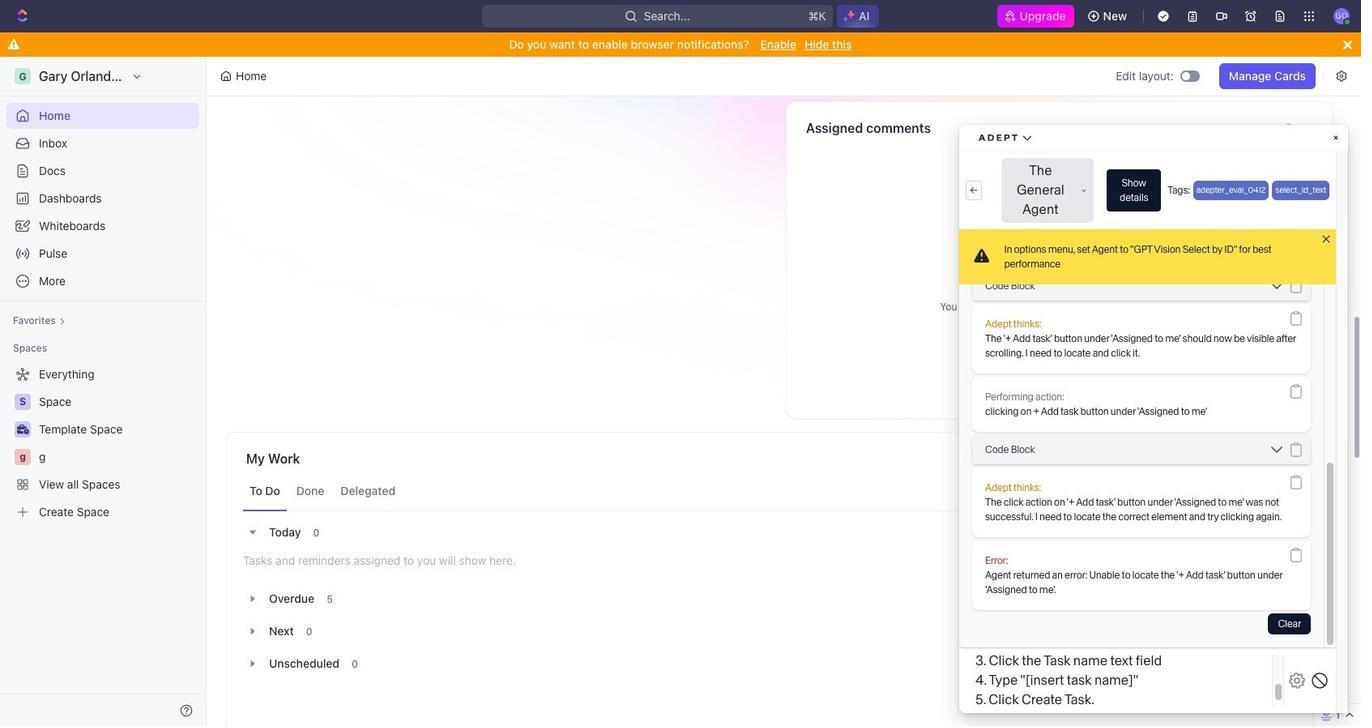 Task type: locate. For each thing, give the bounding box(es) containing it.
tab list
[[243, 472, 1317, 512]]

tree inside "sidebar" navigation
[[6, 362, 199, 525]]

g, , element
[[15, 449, 31, 465]]

tree
[[6, 362, 199, 525]]



Task type: describe. For each thing, give the bounding box(es) containing it.
business time image
[[17, 425, 29, 435]]

gary orlando's workspace, , element
[[15, 68, 31, 84]]

space, , element
[[15, 394, 31, 410]]

sidebar navigation
[[0, 57, 210, 726]]



Task type: vqa. For each thing, say whether or not it's contained in the screenshot.
3rd column header from left
no



